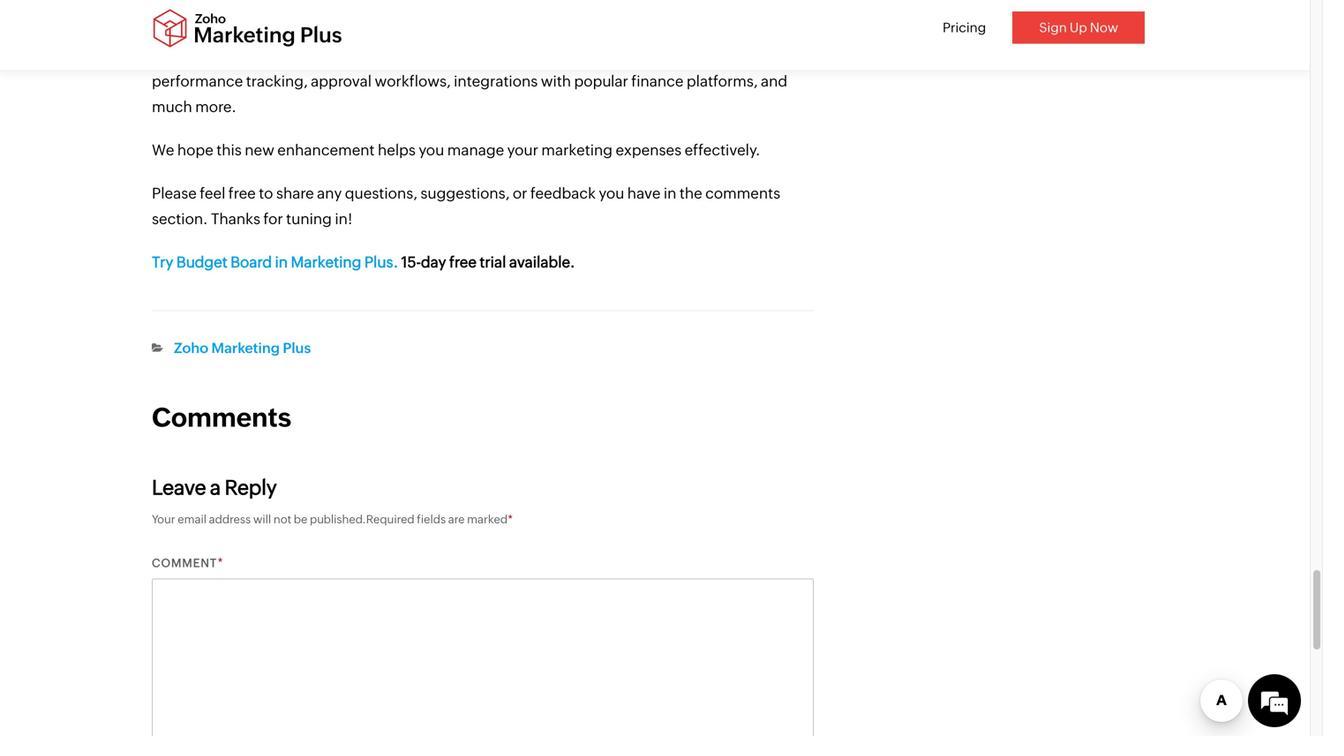 Task type: describe. For each thing, give the bounding box(es) containing it.
enhancing the
[[330, 47, 430, 64]]

we hope this new enhancement helps you manage your marketing expenses effectively.
[[152, 141, 760, 159]]

your
[[152, 513, 175, 526]]

roi
[[699, 47, 725, 64]]

thanks
[[211, 210, 260, 227]]

continuously
[[202, 4, 293, 21]]

0 vertical spatial with
[[496, 47, 527, 64]]

ease
[[373, 4, 405, 21]]

more great
[[530, 47, 606, 64]]

effectively.
[[685, 141, 760, 159]]

a
[[210, 476, 221, 499]]

comments
[[705, 185, 781, 202]]

1 vertical spatial your
[[507, 141, 538, 159]]

we for we are continuously working to ease the way you plan and manage your marketing budgets.
[[152, 4, 174, 21]]

0 vertical spatial working
[[296, 4, 353, 21]]

budgets.
[[725, 4, 788, 21]]

we're
[[152, 47, 192, 64]]

0 horizontal spatial manage
[[447, 141, 504, 159]]

published.
[[310, 513, 366, 526]]

or
[[513, 185, 527, 202]]

0 vertical spatial are
[[177, 4, 199, 21]]

working inside we're already working on enhancing the platform with more great features, like roi and performance tracking, approval workflows, integrations with popular finance platforms, and much more.
[[248, 47, 305, 64]]

new
[[245, 141, 274, 159]]

section.
[[152, 210, 208, 227]]

in inside the please feel free to share any questions, suggestions, or feedback you have in the comments section. thanks for tuning in!
[[664, 185, 677, 202]]

free inside the please feel free to share any questions, suggestions, or feedback you have in the comments section. thanks for tuning in!
[[228, 185, 256, 202]]

email
[[178, 513, 207, 526]]

0 horizontal spatial *
[[217, 556, 223, 570]]

be
[[294, 513, 308, 526]]

0 vertical spatial your
[[617, 4, 648, 21]]

1 vertical spatial marketing
[[541, 141, 613, 159]]

questions,
[[345, 185, 418, 202]]

will
[[253, 513, 271, 526]]

board
[[231, 254, 272, 271]]

share
[[276, 185, 314, 202]]

budget
[[176, 254, 228, 271]]

feel
[[200, 185, 225, 202]]

on
[[308, 47, 327, 64]]

leave
[[152, 476, 206, 499]]

try budget board in marketing plus. 15-day free trial available.
[[152, 254, 578, 271]]

0 horizontal spatial marketing
[[211, 340, 280, 356]]

your email address will not be published. required fields are marked *
[[152, 513, 513, 526]]

required
[[366, 513, 415, 526]]

1 horizontal spatial with
[[541, 73, 571, 90]]

1 vertical spatial you
[[419, 141, 444, 159]]

way
[[434, 4, 462, 21]]

comment
[[152, 556, 217, 570]]

2 vertical spatial and
[[761, 73, 788, 90]]

15-
[[401, 254, 421, 271]]

performance
[[152, 73, 243, 90]]

1 vertical spatial are
[[448, 513, 465, 526]]

1 vertical spatial free
[[449, 254, 477, 271]]

have
[[627, 185, 661, 202]]

plus
[[283, 340, 311, 356]]

please
[[152, 185, 197, 202]]

1 horizontal spatial *
[[508, 513, 513, 526]]

0 vertical spatial to
[[356, 4, 370, 21]]

0 vertical spatial you
[[465, 4, 491, 21]]

now
[[1090, 20, 1118, 35]]

pricing link
[[943, 20, 986, 35]]

hope
[[177, 141, 213, 159]]

plan
[[494, 4, 524, 21]]

trial
[[480, 254, 506, 271]]

try
[[152, 254, 173, 271]]

tracking,
[[246, 73, 308, 90]]

to inside the please feel free to share any questions, suggestions, or feedback you have in the comments section. thanks for tuning in!
[[259, 185, 273, 202]]

comment *
[[152, 556, 223, 570]]

platform
[[433, 47, 493, 64]]

suggestions,
[[421, 185, 510, 202]]

and for plan
[[527, 4, 554, 21]]

this
[[217, 141, 242, 159]]

popular
[[574, 73, 628, 90]]

up
[[1070, 20, 1087, 35]]

1 horizontal spatial marketing
[[651, 4, 722, 21]]

leave a reply
[[152, 476, 277, 499]]



Task type: vqa. For each thing, say whether or not it's contained in the screenshot.
Sign
yes



Task type: locate. For each thing, give the bounding box(es) containing it.
1 horizontal spatial your
[[617, 4, 648, 21]]

are
[[177, 4, 199, 21], [448, 513, 465, 526]]

1 vertical spatial we
[[152, 141, 174, 159]]

* right fields
[[508, 513, 513, 526]]

0 horizontal spatial with
[[496, 47, 527, 64]]

1 vertical spatial to
[[259, 185, 273, 202]]

and right platforms,
[[761, 73, 788, 90]]

2 horizontal spatial you
[[599, 185, 624, 202]]

marketing
[[651, 4, 722, 21], [541, 141, 613, 159]]

1 horizontal spatial marketing
[[291, 254, 361, 271]]

0 vertical spatial free
[[228, 185, 256, 202]]

we are continuously working to ease the way you plan and manage your marketing budgets.
[[152, 4, 788, 21]]

in
[[664, 185, 677, 202], [275, 254, 288, 271]]

enhancement
[[277, 141, 375, 159]]

sign up now
[[1039, 20, 1118, 35]]

much
[[152, 98, 192, 115]]

in!
[[335, 210, 353, 227]]

and right roi
[[728, 47, 755, 64]]

1 horizontal spatial to
[[356, 4, 370, 21]]

you inside the please feel free to share any questions, suggestions, or feedback you have in the comments section. thanks for tuning in!
[[599, 185, 624, 202]]

0 horizontal spatial you
[[419, 141, 444, 159]]

1 vertical spatial manage
[[447, 141, 504, 159]]

2 vertical spatial you
[[599, 185, 624, 202]]

finance
[[631, 73, 684, 90]]

to
[[356, 4, 370, 21], [259, 185, 273, 202]]

0 horizontal spatial free
[[228, 185, 256, 202]]

1 horizontal spatial and
[[728, 47, 755, 64]]

1 vertical spatial and
[[728, 47, 755, 64]]

1 vertical spatial working
[[248, 47, 305, 64]]

your up or
[[507, 141, 538, 159]]

*
[[508, 513, 513, 526], [217, 556, 223, 570]]

1 vertical spatial the
[[680, 185, 702, 202]]

to up for
[[259, 185, 273, 202]]

you
[[465, 4, 491, 21], [419, 141, 444, 159], [599, 185, 624, 202]]

not
[[274, 513, 291, 526]]

the right have
[[680, 185, 702, 202]]

folder open image
[[152, 343, 163, 353]]

0 horizontal spatial to
[[259, 185, 273, 202]]

2 horizontal spatial and
[[761, 73, 788, 90]]

free up thanks
[[228, 185, 256, 202]]

and for roi
[[728, 47, 755, 64]]

with
[[496, 47, 527, 64], [541, 73, 571, 90]]

you left have
[[599, 185, 624, 202]]

marketing down tuning
[[291, 254, 361, 271]]

integrations
[[454, 73, 538, 90]]

to left "ease"
[[356, 4, 370, 21]]

the inside the please feel free to share any questions, suggestions, or feedback you have in the comments section. thanks for tuning in!
[[680, 185, 702, 202]]

sign
[[1039, 20, 1067, 35]]

with down more great
[[541, 73, 571, 90]]

tuning
[[286, 210, 332, 227]]

the
[[408, 4, 431, 21], [680, 185, 702, 202]]

are up we're
[[177, 4, 199, 21]]

comments
[[152, 402, 291, 433]]

we're already working on enhancing the platform with more great features, like roi and performance tracking, approval workflows, integrations with popular finance platforms, and much more.
[[152, 47, 788, 115]]

marketing
[[291, 254, 361, 271], [211, 340, 280, 356]]

manage
[[557, 4, 614, 21], [447, 141, 504, 159]]

zoho
[[174, 340, 208, 356]]

your
[[617, 4, 648, 21], [507, 141, 538, 159]]

0 horizontal spatial your
[[507, 141, 538, 159]]

available.
[[509, 254, 575, 271]]

0 vertical spatial and
[[527, 4, 554, 21]]

0 vertical spatial we
[[152, 4, 174, 21]]

1 horizontal spatial the
[[680, 185, 702, 202]]

we left hope
[[152, 141, 174, 159]]

and
[[527, 4, 554, 21], [728, 47, 755, 64], [761, 73, 788, 90]]

features, like
[[609, 47, 696, 64]]

sign up now link
[[1013, 11, 1145, 44]]

the left way
[[408, 4, 431, 21]]

Comment text field
[[152, 579, 814, 736]]

approval
[[311, 73, 372, 90]]

* down address
[[217, 556, 223, 570]]

already
[[195, 47, 245, 64]]

working
[[296, 4, 353, 21], [248, 47, 305, 64]]

for
[[263, 210, 283, 227]]

more.
[[195, 98, 236, 115]]

0 vertical spatial *
[[508, 513, 513, 526]]

fields
[[417, 513, 446, 526]]

marked
[[467, 513, 508, 526]]

plus.
[[364, 254, 398, 271]]

we
[[152, 4, 174, 21], [152, 141, 174, 159]]

0 vertical spatial the
[[408, 4, 431, 21]]

working up tracking,
[[248, 47, 305, 64]]

helps
[[378, 141, 416, 159]]

manage up suggestions,
[[447, 141, 504, 159]]

0 horizontal spatial marketing
[[541, 141, 613, 159]]

any
[[317, 185, 342, 202]]

working up on
[[296, 4, 353, 21]]

1 horizontal spatial you
[[465, 4, 491, 21]]

1 vertical spatial marketing
[[211, 340, 280, 356]]

1 vertical spatial with
[[541, 73, 571, 90]]

marketing left plus
[[211, 340, 280, 356]]

please feel free to share any questions, suggestions, or feedback you have in the comments section. thanks for tuning in!
[[152, 185, 781, 227]]

address
[[209, 513, 251, 526]]

1 horizontal spatial manage
[[557, 4, 614, 21]]

0 horizontal spatial in
[[275, 254, 288, 271]]

and right plan
[[527, 4, 554, 21]]

are right fields
[[448, 513, 465, 526]]

free
[[228, 185, 256, 202], [449, 254, 477, 271]]

1 horizontal spatial are
[[448, 513, 465, 526]]

in right board
[[275, 254, 288, 271]]

2 we from the top
[[152, 141, 174, 159]]

with up the "integrations"
[[496, 47, 527, 64]]

try budget board in marketing plus. link
[[152, 254, 401, 271]]

1 horizontal spatial in
[[664, 185, 677, 202]]

1 vertical spatial *
[[217, 556, 223, 570]]

workflows,
[[375, 73, 451, 90]]

we for we hope this new enhancement helps you manage your marketing expenses effectively.
[[152, 141, 174, 159]]

1 we from the top
[[152, 4, 174, 21]]

0 vertical spatial manage
[[557, 4, 614, 21]]

zoho marketing plus link
[[174, 340, 311, 356]]

zoho marketing plus
[[174, 340, 311, 356]]

0 horizontal spatial the
[[408, 4, 431, 21]]

we up we're
[[152, 4, 174, 21]]

platforms,
[[687, 73, 758, 90]]

marketing up roi
[[651, 4, 722, 21]]

pricing
[[943, 20, 986, 35]]

reply
[[225, 476, 277, 499]]

0 vertical spatial marketing
[[651, 4, 722, 21]]

1 horizontal spatial free
[[449, 254, 477, 271]]

marketing up feedback
[[541, 141, 613, 159]]

0 horizontal spatial are
[[177, 4, 199, 21]]

manage up more great
[[557, 4, 614, 21]]

your up features, like
[[617, 4, 648, 21]]

0 horizontal spatial and
[[527, 4, 554, 21]]

free right day
[[449, 254, 477, 271]]

1 vertical spatial in
[[275, 254, 288, 271]]

you right way
[[465, 4, 491, 21]]

expenses
[[616, 141, 682, 159]]

you right helps
[[419, 141, 444, 159]]

0 vertical spatial in
[[664, 185, 677, 202]]

in right have
[[664, 185, 677, 202]]

0 vertical spatial marketing
[[291, 254, 361, 271]]

day
[[421, 254, 446, 271]]

feedback
[[530, 185, 596, 202]]



